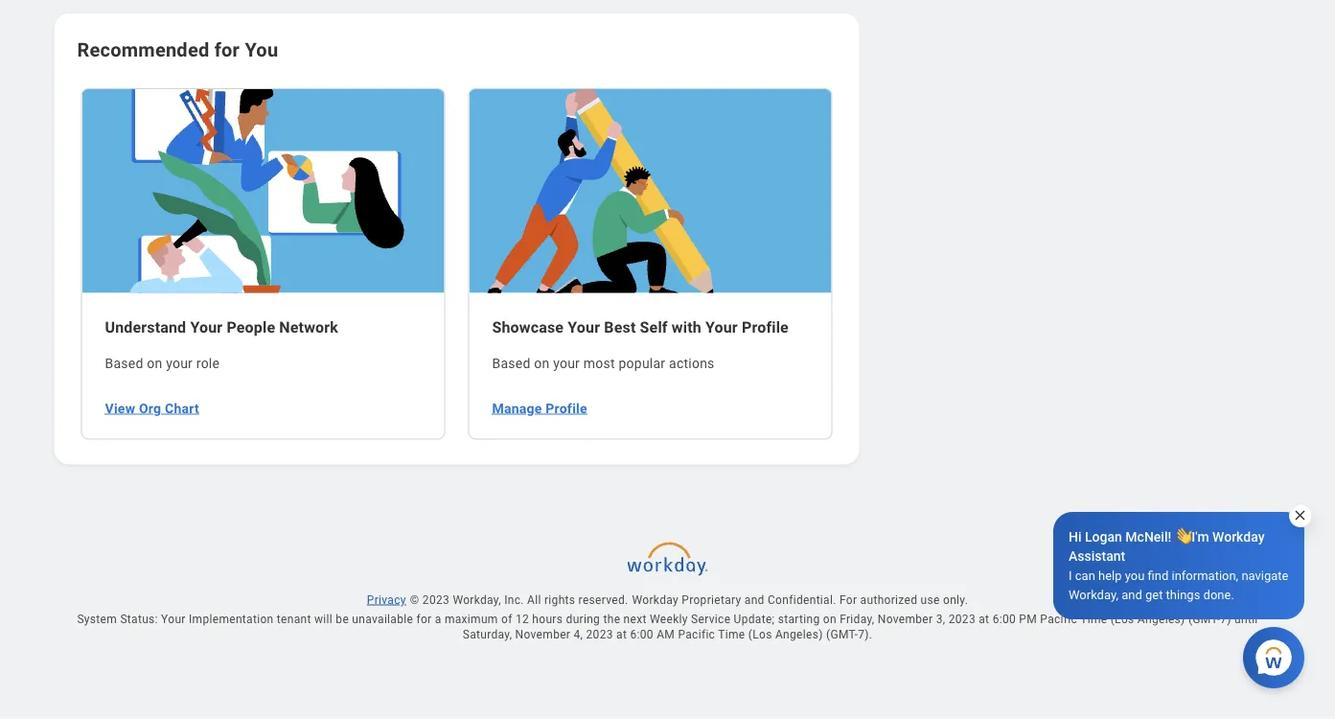 Task type: locate. For each thing, give the bounding box(es) containing it.
november down the authorized
[[878, 613, 933, 626]]

0 vertical spatial time
[[1081, 613, 1108, 626]]

your left most
[[553, 356, 580, 372]]

time down service
[[718, 628, 745, 642]]

time down can
[[1081, 613, 1108, 626]]

your inside privacy © 2023 workday, inc. all rights reserved. workday proprietary and confidential. for authorized use only. system status: your implementation tenant will be unavailable for a maximum of 12 hours during the next weekly service update; starting on friday, november 3, 2023 at 6:00 pm pacific time (los angeles) (gmt-7) until saturday, november 4, 2023 at 6:00 am pacific time (los angeles) (gmt-7).
[[161, 613, 186, 626]]

your up role
[[190, 319, 223, 337]]

confidential.
[[768, 594, 837, 607]]

1 vertical spatial angeles)
[[776, 628, 823, 642]]

you
[[245, 39, 278, 61]]

(los down help
[[1111, 613, 1135, 626]]

0 vertical spatial 6:00
[[993, 613, 1016, 626]]

reserved.
[[579, 594, 628, 607]]

0 vertical spatial angeles)
[[1138, 613, 1186, 626]]

1 vertical spatial workday
[[632, 594, 679, 607]]

can
[[1075, 568, 1096, 582]]

manage
[[492, 401, 542, 416]]

0 horizontal spatial november
[[515, 628, 571, 642]]

2023 down "only."
[[949, 613, 976, 626]]

1 horizontal spatial workday
[[1213, 529, 1265, 545]]

1 vertical spatial (gmt-
[[826, 628, 858, 642]]

1 horizontal spatial for
[[417, 613, 432, 626]]

and up update;
[[745, 594, 765, 607]]

(los down update;
[[749, 628, 772, 642]]

navigate
[[1242, 568, 1289, 582]]

org
[[139, 401, 161, 416]]

1 vertical spatial pacific
[[678, 628, 715, 642]]

1 vertical spatial for
[[417, 613, 432, 626]]

©
[[410, 594, 420, 607]]

1 horizontal spatial workday,
[[1069, 587, 1119, 602]]

workday, inside privacy © 2023 workday, inc. all rights reserved. workday proprietary and confidential. for authorized use only. system status: your implementation tenant will be unavailable for a maximum of 12 hours during the next weekly service update; starting on friday, november 3, 2023 at 6:00 pm pacific time (los angeles) (gmt-7) until saturday, november 4, 2023 at 6:00 am pacific time (los angeles) (gmt-7).
[[453, 594, 501, 607]]

based
[[105, 356, 143, 372], [492, 356, 531, 372]]

and down you
[[1122, 587, 1143, 602]]

your for showcase
[[553, 356, 580, 372]]

on down understand
[[147, 356, 162, 372]]

2023 up "a"
[[423, 594, 450, 607]]

get
[[1146, 587, 1163, 602]]

your right status:
[[161, 613, 186, 626]]

profile right "manage"
[[546, 401, 588, 416]]

mcneil!
[[1126, 529, 1172, 545]]

0 horizontal spatial pacific
[[678, 628, 715, 642]]

based on your role
[[105, 356, 220, 372]]

0 horizontal spatial and
[[745, 594, 765, 607]]

1 your from the left
[[166, 356, 193, 372]]

0 horizontal spatial (los
[[749, 628, 772, 642]]

0 horizontal spatial angeles)
[[776, 628, 823, 642]]

people
[[227, 319, 275, 337]]

on
[[147, 356, 162, 372], [534, 356, 550, 372], [823, 613, 837, 626]]

1 horizontal spatial (los
[[1111, 613, 1135, 626]]

based on your most popular actions
[[492, 356, 715, 372]]

1 horizontal spatial pacific
[[1040, 613, 1078, 626]]

(gmt-
[[1189, 613, 1221, 626], [826, 628, 858, 642]]

profile
[[742, 319, 789, 337], [546, 401, 588, 416]]

0 horizontal spatial profile
[[546, 401, 588, 416]]

based down 'showcase'
[[492, 356, 531, 372]]

0 vertical spatial november
[[878, 613, 933, 626]]

network
[[279, 319, 338, 337]]

for left you
[[214, 39, 240, 61]]

1 horizontal spatial 6:00
[[993, 613, 1016, 626]]

2 based from the left
[[492, 356, 531, 372]]

pacific down service
[[678, 628, 715, 642]]

1 horizontal spatial profile
[[742, 319, 789, 337]]

on down 'showcase'
[[534, 356, 550, 372]]

your
[[190, 319, 223, 337], [568, 319, 600, 337], [706, 319, 738, 337], [161, 613, 186, 626]]

profile right with
[[742, 319, 789, 337]]

footer
[[23, 534, 1312, 719]]

6:00
[[993, 613, 1016, 626], [630, 628, 654, 642]]

workday, down can
[[1069, 587, 1119, 602]]

november down 'hours'
[[515, 628, 571, 642]]

understand
[[105, 319, 186, 337]]

am
[[657, 628, 675, 642]]

(gmt- down done.
[[1189, 613, 1221, 626]]

workday inside privacy © 2023 workday, inc. all rights reserved. workday proprietary and confidential. for authorized use only. system status: your implementation tenant will be unavailable for a maximum of 12 hours during the next weekly service update; starting on friday, november 3, 2023 at 6:00 pm pacific time (los angeles) (gmt-7) until saturday, november 4, 2023 at 6:00 am pacific time (los angeles) (gmt-7).
[[632, 594, 679, 607]]

workday, up maximum
[[453, 594, 501, 607]]

6:00 down next
[[630, 628, 654, 642]]

hi
[[1069, 529, 1082, 545]]

showcase your best self with your profile
[[492, 319, 789, 337]]

0 vertical spatial at
[[979, 613, 990, 626]]

0 horizontal spatial for
[[214, 39, 240, 61]]

1 vertical spatial at
[[617, 628, 627, 642]]

1 horizontal spatial 2023
[[586, 628, 613, 642]]

at
[[979, 613, 990, 626], [617, 628, 627, 642]]

assistant
[[1069, 548, 1126, 564]]

unavailable
[[352, 613, 413, 626]]

(gmt- down the friday,
[[826, 628, 858, 642]]

7)
[[1221, 613, 1232, 626]]

angeles)
[[1138, 613, 1186, 626], [776, 628, 823, 642]]

your left role
[[166, 356, 193, 372]]

0 horizontal spatial on
[[147, 356, 162, 372]]

the
[[603, 613, 621, 626]]

0 vertical spatial pacific
[[1040, 613, 1078, 626]]

0 horizontal spatial 2023
[[423, 594, 450, 607]]

privacy
[[367, 594, 406, 607]]

on left the friday,
[[823, 613, 837, 626]]

proprietary
[[682, 594, 742, 607]]

0 horizontal spatial based
[[105, 356, 143, 372]]

0 horizontal spatial (gmt-
[[826, 628, 858, 642]]

i
[[1069, 568, 1072, 582]]

actions
[[669, 356, 715, 372]]

and
[[1122, 587, 1143, 602], [745, 594, 765, 607]]

angeles) down starting
[[776, 628, 823, 642]]

x image
[[1293, 508, 1308, 523]]

0 horizontal spatial workday,
[[453, 594, 501, 607]]

pm
[[1019, 613, 1037, 626]]

showcase
[[492, 319, 564, 337]]

information,
[[1172, 568, 1239, 582]]

find
[[1148, 568, 1169, 582]]

1 vertical spatial 6:00
[[630, 628, 654, 642]]

based down understand
[[105, 356, 143, 372]]

until
[[1235, 613, 1258, 626]]

recommended for you list
[[70, 87, 844, 442]]

1 horizontal spatial and
[[1122, 587, 1143, 602]]

1 vertical spatial 2023
[[949, 613, 976, 626]]

1 vertical spatial profile
[[546, 401, 588, 416]]

👋
[[1175, 529, 1189, 545]]

you
[[1125, 568, 1145, 582]]

0 vertical spatial profile
[[742, 319, 789, 337]]

your for understand
[[166, 356, 193, 372]]

0 vertical spatial (gmt-
[[1189, 613, 1221, 626]]

workday,
[[1069, 587, 1119, 602], [453, 594, 501, 607]]

best
[[604, 319, 636, 337]]

only.
[[943, 594, 968, 607]]

self
[[640, 319, 668, 337]]

0 vertical spatial workday
[[1213, 529, 1265, 545]]

1 horizontal spatial based
[[492, 356, 531, 372]]

(los
[[1111, 613, 1135, 626], [749, 628, 772, 642]]

workday
[[1213, 529, 1265, 545], [632, 594, 679, 607]]

12
[[516, 613, 529, 626]]

0 horizontal spatial your
[[166, 356, 193, 372]]

1 vertical spatial november
[[515, 628, 571, 642]]

0 vertical spatial for
[[214, 39, 240, 61]]

2023
[[423, 594, 450, 607], [949, 613, 976, 626], [586, 628, 613, 642]]

update;
[[734, 613, 775, 626]]

for left "a"
[[417, 613, 432, 626]]

0 horizontal spatial workday
[[632, 594, 679, 607]]

1 vertical spatial (los
[[749, 628, 772, 642]]

help
[[1099, 568, 1122, 582]]

workday right the i'm
[[1213, 529, 1265, 545]]

role
[[196, 356, 220, 372]]

6:00 left pm
[[993, 613, 1016, 626]]

angeles) down get
[[1138, 613, 1186, 626]]

at down the
[[617, 628, 627, 642]]

2 horizontal spatial 2023
[[949, 613, 976, 626]]

most
[[584, 356, 615, 372]]

a
[[435, 613, 442, 626]]

1 horizontal spatial on
[[534, 356, 550, 372]]

view org chart button
[[97, 389, 207, 428]]

2 your from the left
[[553, 356, 580, 372]]

1 based from the left
[[105, 356, 143, 372]]

2023 down the
[[586, 628, 613, 642]]

0 horizontal spatial 6:00
[[630, 628, 654, 642]]

profile inside button
[[546, 401, 588, 416]]

november
[[878, 613, 933, 626], [515, 628, 571, 642]]

pacific right pm
[[1040, 613, 1078, 626]]

1 horizontal spatial angeles)
[[1138, 613, 1186, 626]]

all
[[527, 594, 541, 607]]

your
[[166, 356, 193, 372], [553, 356, 580, 372]]

2 horizontal spatial on
[[823, 613, 837, 626]]

time
[[1081, 613, 1108, 626], [718, 628, 745, 642]]

1 horizontal spatial your
[[553, 356, 580, 372]]

0 horizontal spatial time
[[718, 628, 745, 642]]

workday up weekly
[[632, 594, 679, 607]]

on inside privacy © 2023 workday, inc. all rights reserved. workday proprietary and confidential. for authorized use only. system status: your implementation tenant will be unavailable for a maximum of 12 hours during the next weekly service update; starting on friday, november 3, 2023 at 6:00 pm pacific time (los angeles) (gmt-7) until saturday, november 4, 2023 at 6:00 am pacific time (los angeles) (gmt-7).
[[823, 613, 837, 626]]

at right the 3,
[[979, 613, 990, 626]]

pacific
[[1040, 613, 1078, 626], [678, 628, 715, 642]]



Task type: describe. For each thing, give the bounding box(es) containing it.
starting
[[778, 613, 820, 626]]

service
[[691, 613, 731, 626]]

7).
[[858, 628, 873, 642]]

1 horizontal spatial november
[[878, 613, 933, 626]]

your left best
[[568, 319, 600, 337]]

next
[[624, 613, 647, 626]]

inc.
[[504, 594, 524, 607]]

0 vertical spatial (los
[[1111, 613, 1135, 626]]

logan
[[1085, 529, 1123, 545]]

friday,
[[840, 613, 875, 626]]

during
[[566, 613, 600, 626]]

privacy link
[[365, 593, 408, 608]]

rights
[[545, 594, 576, 607]]

recommended for you
[[77, 39, 278, 61]]

i'm
[[1192, 529, 1210, 545]]

footer containing privacy © 2023 workday, inc. all rights reserved. workday proprietary and confidential. for authorized use only. system status: your implementation tenant will be unavailable for a maximum of 12 hours during the next weekly service update; starting on friday, november 3, 2023 at 6:00 pm pacific time (los angeles) (gmt-7) until saturday, november 4, 2023 at 6:00 am pacific time (los angeles) (gmt-7).
[[23, 534, 1312, 719]]

be
[[336, 613, 349, 626]]

3,
[[936, 613, 946, 626]]

0 horizontal spatial at
[[617, 628, 627, 642]]

workday inside hi logan mcneil! 👋 i'm workday assistant i can help you find information, navigate workday, and get things done.
[[1213, 529, 1265, 545]]

saturday,
[[463, 628, 512, 642]]

workday, inside hi logan mcneil! 👋 i'm workday assistant i can help you find information, navigate workday, and get things done.
[[1069, 587, 1119, 602]]

based for understand your people network
[[105, 356, 143, 372]]

things
[[1166, 587, 1201, 602]]

privacy © 2023 workday, inc. all rights reserved. workday proprietary and confidential. for authorized use only. system status: your implementation tenant will be unavailable for a maximum of 12 hours during the next weekly service update; starting on friday, november 3, 2023 at 6:00 pm pacific time (los angeles) (gmt-7) until saturday, november 4, 2023 at 6:00 am pacific time (los angeles) (gmt-7).
[[77, 594, 1258, 642]]

weekly
[[650, 613, 688, 626]]

authorized
[[861, 594, 918, 607]]

of
[[501, 613, 513, 626]]

chart
[[165, 401, 199, 416]]

and inside privacy © 2023 workday, inc. all rights reserved. workday proprietary and confidential. for authorized use only. system status: your implementation tenant will be unavailable for a maximum of 12 hours during the next weekly service update; starting on friday, november 3, 2023 at 6:00 pm pacific time (los angeles) (gmt-7) until saturday, november 4, 2023 at 6:00 am pacific time (los angeles) (gmt-7).
[[745, 594, 765, 607]]

for inside privacy © 2023 workday, inc. all rights reserved. workday proprietary and confidential. for authorized use only. system status: your implementation tenant will be unavailable for a maximum of 12 hours during the next weekly service update; starting on friday, november 3, 2023 at 6:00 pm pacific time (los angeles) (gmt-7) until saturday, november 4, 2023 at 6:00 am pacific time (los angeles) (gmt-7).
[[417, 613, 432, 626]]

1 horizontal spatial time
[[1081, 613, 1108, 626]]

hours
[[532, 613, 563, 626]]

with
[[672, 319, 702, 337]]

manage profile
[[492, 401, 588, 416]]

and inside hi logan mcneil! 👋 i'm workday assistant i can help you find information, navigate workday, and get things done.
[[1122, 587, 1143, 602]]

will
[[314, 613, 333, 626]]

0 vertical spatial 2023
[[423, 594, 450, 607]]

popular
[[619, 356, 666, 372]]

maximum
[[445, 613, 498, 626]]

manage profile button
[[485, 389, 595, 428]]

2 vertical spatial 2023
[[586, 628, 613, 642]]

1 horizontal spatial (gmt-
[[1189, 613, 1221, 626]]

1 horizontal spatial at
[[979, 613, 990, 626]]

status:
[[120, 613, 158, 626]]

on for showcase
[[534, 356, 550, 372]]

understand your people network
[[105, 319, 338, 337]]

tenant
[[277, 613, 311, 626]]

use
[[921, 594, 940, 607]]

based for showcase your best self with your profile
[[492, 356, 531, 372]]

1 vertical spatial time
[[718, 628, 745, 642]]

system
[[77, 613, 117, 626]]

implementation
[[189, 613, 274, 626]]

view org chart
[[105, 401, 199, 416]]

for
[[840, 594, 857, 607]]

on for understand
[[147, 356, 162, 372]]

4,
[[574, 628, 583, 642]]

view
[[105, 401, 135, 416]]

hi logan mcneil! 👋 i'm workday assistant i can help you find information, navigate workday, and get things done.
[[1069, 529, 1289, 602]]

done.
[[1204, 587, 1235, 602]]

your right with
[[706, 319, 738, 337]]

recommended
[[77, 39, 209, 61]]



Task type: vqa. For each thing, say whether or not it's contained in the screenshot.
Understand's your
yes



